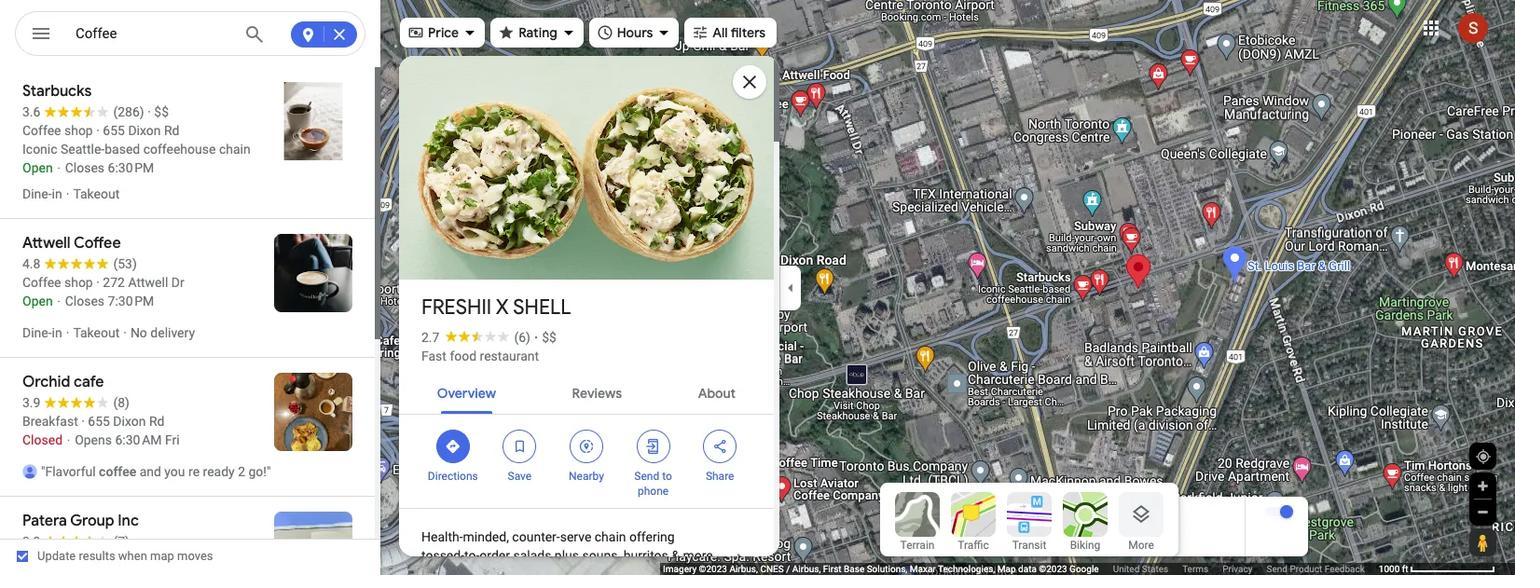 Task type: vqa. For each thing, say whether or not it's contained in the screenshot.
More at bottom
yes



Task type: describe. For each thing, give the bounding box(es) containing it.
4 hr button
[[1002, 505, 1049, 527]]

soups,
[[582, 548, 621, 563]]

map
[[150, 549, 174, 563]]

actions for freshii x shell region
[[399, 415, 774, 508]]

hours button
[[589, 12, 679, 53]]

Turn off travel time tool checkbox
[[1265, 506, 1293, 519]]

counter-
[[512, 530, 560, 545]]

5 photos
[[447, 241, 505, 258]]

technologies,
[[938, 564, 996, 575]]

more
[[1129, 539, 1155, 552]]


[[712, 437, 729, 457]]

ft
[[1403, 564, 1409, 575]]

tossed-
[[422, 548, 465, 563]]

united
[[1113, 564, 1140, 575]]

about
[[698, 385, 736, 402]]

all
[[713, 24, 728, 41]]

feedback
[[1325, 564, 1365, 575]]

1 airbus, from the left
[[730, 564, 758, 575]]

reviews
[[572, 385, 622, 402]]

hours
[[617, 24, 653, 41]]

zoom
[[1002, 535, 1031, 548]]

shell
[[513, 295, 571, 321]]

more button
[[1119, 492, 1164, 552]]

serve
[[560, 530, 592, 545]]

freshii x shell main content
[[396, 50, 780, 576]]

reviews button
[[557, 369, 637, 414]]

all filters button
[[685, 12, 777, 53]]

restaurant
[[480, 349, 539, 364]]

walking image
[[1082, 508, 1097, 523]]

cnes
[[761, 564, 784, 575]]

results for coffee feed
[[0, 67, 381, 576]]

hr
[[1013, 507, 1026, 524]]

filters
[[731, 24, 766, 41]]

freshii x shell
[[422, 295, 571, 321]]

plus
[[555, 548, 579, 563]]

2.7
[[422, 330, 440, 345]]

none field inside coffee 'field'
[[76, 22, 230, 45]]

4
[[1002, 507, 1010, 524]]

driving image
[[1112, 508, 1127, 523]]

base
[[844, 564, 865, 575]]

transit button
[[1007, 492, 1052, 552]]

salads
[[513, 548, 552, 563]]

price: moderate element
[[542, 330, 557, 345]]

biking
[[1070, 539, 1101, 552]]

zoom in image
[[1477, 479, 1491, 493]]

4 hr
[[1002, 507, 1026, 524]]

traffic
[[958, 539, 989, 552]]

5 photos button
[[413, 233, 512, 266]]

send for send to phone
[[635, 470, 660, 483]]

tab list inside the freshii x shell main content
[[399, 369, 774, 414]]

moves
[[177, 549, 213, 563]]

send product feedback button
[[1267, 563, 1365, 576]]


[[578, 437, 595, 457]]

5
[[447, 241, 455, 258]]

zoom out to see drive time
[[1002, 535, 1135, 548]]

overview button
[[422, 369, 511, 414]]

traffic button
[[951, 492, 996, 552]]

imagery ©2023 airbus, cnes / airbus, first base solutions, maxar technologies, map data ©2023 google
[[663, 564, 1099, 575]]

terms
[[1183, 564, 1209, 575]]

rating button
[[491, 12, 584, 53]]

drive
[[1086, 535, 1110, 548]]

results
[[79, 549, 115, 563]]

fast food restaurant button
[[422, 347, 539, 366]]

/
[[786, 564, 790, 575]]

imagery
[[663, 564, 697, 575]]

 search field
[[15, 11, 366, 60]]

food
[[450, 349, 477, 364]]

privacy button
[[1223, 563, 1253, 576]]

collapse side panel image
[[781, 277, 801, 298]]

price
[[428, 24, 459, 41]]

1 vertical spatial to
[[1053, 535, 1063, 548]]

show street view coverage image
[[1470, 529, 1496, 557]]

rating
[[519, 24, 558, 41]]

show your location image
[[1476, 449, 1492, 465]]

photos
[[459, 241, 505, 258]]

minded,
[[463, 530, 509, 545]]

$$
[[542, 330, 557, 345]]

to-
[[465, 548, 480, 563]]

health-minded, counter-serve chain offering tossed-to-order salads plus soups, burritos & more. button
[[399, 509, 774, 576]]

nearby
[[569, 470, 604, 483]]

first
[[823, 564, 842, 575]]

fast
[[422, 349, 447, 364]]

order
[[480, 548, 510, 563]]


[[645, 437, 662, 457]]



Task type: locate. For each thing, give the bounding box(es) containing it.
1000 ft
[[1379, 564, 1409, 575]]

Coffee field
[[15, 11, 366, 57]]

1 ©2023 from the left
[[699, 564, 727, 575]]

united states button
[[1113, 563, 1169, 576]]

send to phone
[[635, 470, 672, 498]]

None field
[[76, 22, 230, 45]]

save
[[508, 470, 532, 483]]

turn off travel time tool image
[[1280, 506, 1293, 519]]

0 horizontal spatial ©2023
[[699, 564, 727, 575]]

google
[[1070, 564, 1099, 575]]

share
[[706, 470, 734, 483]]

2 airbus, from the left
[[793, 564, 821, 575]]

map
[[998, 564, 1016, 575]]

time
[[1113, 535, 1135, 548]]

None radio
[[1075, 505, 1105, 527]]

maxar
[[910, 564, 936, 575]]

phone
[[638, 485, 669, 498]]

1 horizontal spatial send
[[1267, 564, 1288, 575]]

·
[[534, 330, 538, 345]]

see
[[1066, 535, 1083, 548]]

photo of freshii x shell image
[[396, 50, 777, 285]]

(6)
[[514, 330, 531, 345]]


[[512, 437, 528, 457]]

 button
[[15, 11, 67, 60]]

fast food restaurant
[[422, 349, 539, 364]]

0 horizontal spatial send
[[635, 470, 660, 483]]

product
[[1290, 564, 1323, 575]]

transit
[[1013, 539, 1047, 552]]

· $$
[[534, 330, 557, 345]]

airbus,
[[730, 564, 758, 575], [793, 564, 821, 575]]

to up phone
[[662, 470, 672, 483]]

©2023 right data
[[1039, 564, 1068, 575]]

zoom out image
[[1477, 506, 1491, 520]]

to inside send to phone
[[662, 470, 672, 483]]

terrain button
[[895, 492, 940, 552]]

©2023 down the more.
[[699, 564, 727, 575]]

2.7 stars image
[[440, 330, 514, 342]]

send up phone
[[635, 470, 660, 483]]

&
[[672, 548, 680, 563]]

send
[[635, 470, 660, 483], [1267, 564, 1288, 575]]

1000
[[1379, 564, 1400, 575]]

united states
[[1113, 564, 1169, 575]]

1 vertical spatial send
[[1267, 564, 1288, 575]]

chain
[[595, 530, 626, 545]]

1 horizontal spatial ©2023
[[1039, 564, 1068, 575]]

send inside send to phone
[[635, 470, 660, 483]]

2 ©2023 from the left
[[1039, 564, 1068, 575]]

burritos
[[624, 548, 669, 563]]

6 reviews element
[[514, 330, 531, 345]]

send left product
[[1267, 564, 1288, 575]]

health-minded, counter-serve chain offering tossed-to-order salads plus soups, burritos & more.
[[422, 530, 717, 563]]

google account: sheryl atherton  
(sheryl.atherton@adept.ai) image
[[1459, 13, 1489, 43]]

tab list
[[399, 369, 774, 414]]

google maps element
[[0, 0, 1516, 576]]

0 horizontal spatial to
[[662, 470, 672, 483]]

1 horizontal spatial to
[[1053, 535, 1063, 548]]

x
[[496, 295, 509, 321]]

biking button
[[1063, 492, 1108, 552]]

all filters
[[713, 24, 766, 41]]

privacy
[[1223, 564, 1253, 575]]

footer containing imagery ©2023 airbus, cnes / airbus, first base solutions, maxar technologies, map data ©2023 google
[[663, 563, 1379, 576]]

0 horizontal spatial airbus,
[[730, 564, 758, 575]]

0 vertical spatial to
[[662, 470, 672, 483]]

send inside button
[[1267, 564, 1288, 575]]

out
[[1034, 535, 1050, 548]]

freshii
[[422, 295, 492, 321]]

data
[[1019, 564, 1037, 575]]

directions
[[428, 470, 478, 483]]

1 horizontal spatial airbus,
[[793, 564, 821, 575]]

overview
[[437, 385, 496, 402]]


[[30, 21, 52, 47]]

terms button
[[1183, 563, 1209, 576]]

offering
[[630, 530, 675, 545]]

solutions,
[[867, 564, 908, 575]]

footer inside google maps element
[[663, 563, 1379, 576]]

footer
[[663, 563, 1379, 576]]

to
[[662, 470, 672, 483], [1053, 535, 1063, 548]]

0 vertical spatial send
[[635, 470, 660, 483]]

1000 ft button
[[1379, 564, 1496, 575]]

to right 'out'
[[1053, 535, 1063, 548]]

about button
[[683, 369, 751, 414]]

price button
[[400, 12, 485, 53]]

None radio
[[1105, 505, 1135, 527]]

states
[[1142, 564, 1169, 575]]

more.
[[683, 548, 717, 563]]

none radio inside google maps element
[[1105, 505, 1135, 527]]

airbus, right /
[[793, 564, 821, 575]]

tab list containing overview
[[399, 369, 774, 414]]

airbus, left "cnes" on the right bottom of the page
[[730, 564, 758, 575]]

when
[[118, 549, 147, 563]]

send for send product feedback
[[1267, 564, 1288, 575]]

Update results when map moves checkbox
[[17, 545, 213, 568]]



